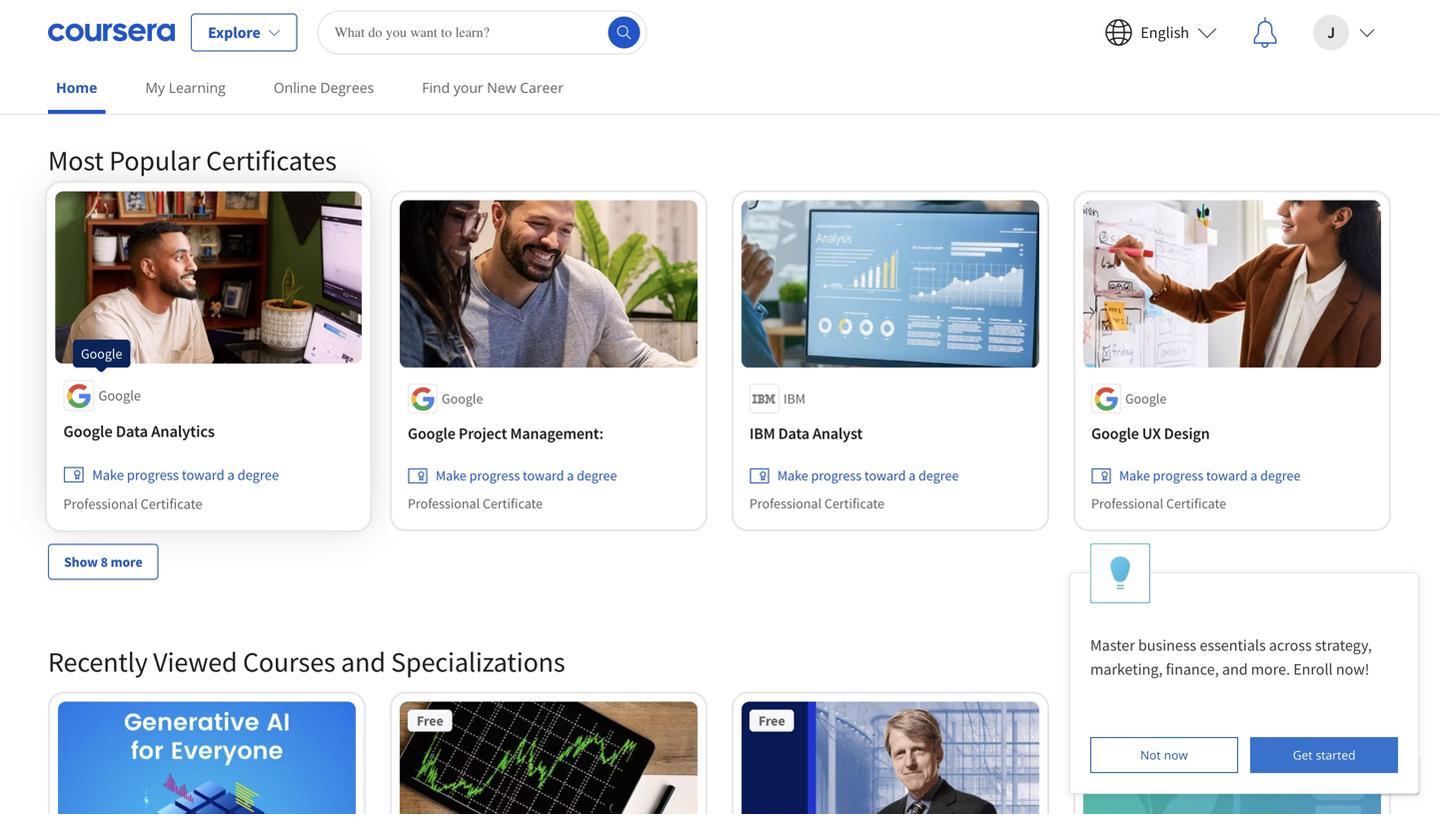 Task type: describe. For each thing, give the bounding box(es) containing it.
not
[[1141, 747, 1161, 764]]

more
[[111, 553, 143, 571]]

find
[[422, 78, 450, 97]]

most popular certificates
[[48, 143, 337, 178]]

popular
[[109, 143, 201, 178]]

show
[[64, 553, 98, 571]]

professional for google data analytics
[[63, 495, 138, 514]]

finance,
[[1166, 660, 1219, 680]]

j
[[1328, 22, 1336, 42]]

degree for google project management:
[[577, 467, 617, 485]]

professional for google project management:
[[408, 495, 480, 513]]

degree for google data analytics
[[238, 466, 279, 485]]

a for ibm data analyst
[[909, 467, 916, 485]]

online degrees link
[[266, 65, 382, 110]]

show 8 more
[[64, 553, 143, 571]]

online
[[274, 78, 317, 97]]

data for analytics
[[116, 422, 148, 443]]

toward for design
[[1207, 467, 1248, 485]]

make for analyst
[[778, 467, 809, 485]]

google project management:
[[408, 424, 604, 444]]

recently viewed courses and specializations collection element
[[36, 612, 1404, 815]]

alice element
[[1070, 544, 1420, 795]]

progress for analytics
[[127, 466, 179, 485]]

google left project
[[408, 424, 456, 444]]

home link
[[48, 65, 105, 114]]

find your new career link
[[414, 65, 572, 110]]

toward for management:
[[523, 467, 564, 485]]

a for google ux design
[[1251, 467, 1258, 485]]

get started link
[[1251, 738, 1399, 774]]

strategy,
[[1316, 636, 1373, 656]]

professional certificate for analytics
[[63, 495, 202, 514]]

new
[[487, 78, 516, 97]]

project
[[459, 424, 507, 444]]

progress for analyst
[[812, 467, 862, 485]]

a for google data analytics
[[227, 466, 235, 485]]

google left analytics
[[63, 422, 113, 443]]

toward for analytics
[[182, 466, 225, 485]]

management:
[[510, 424, 604, 444]]

not now button
[[1091, 738, 1239, 774]]

a for google project management:
[[567, 467, 574, 485]]

master business essentials across strategy, marketing, finance, and more. enroll now!
[[1091, 636, 1376, 680]]

make for analytics
[[92, 466, 124, 485]]

certificate for management:
[[483, 495, 543, 513]]

google up project
[[442, 390, 483, 408]]

google project management: link
[[408, 422, 690, 446]]

ibm data analyst link
[[750, 422, 1032, 446]]

design
[[1165, 424, 1210, 444]]

coursera image
[[48, 16, 175, 48]]

professional certificate for analyst
[[750, 495, 885, 513]]

learning
[[169, 78, 226, 97]]

career
[[520, 78, 564, 97]]

google up the google ux design
[[1126, 390, 1167, 408]]

professional for google ux design
[[1092, 495, 1164, 513]]

toward for analyst
[[865, 467, 906, 485]]

recently
[[48, 645, 148, 680]]

degrees
[[320, 78, 374, 97]]

most
[[48, 143, 104, 178]]

recently viewed courses and specializations
[[48, 645, 565, 680]]

google up google data analytics
[[98, 387, 141, 405]]

make progress toward a degree for analytics
[[92, 466, 279, 485]]

make progress toward a degree for management:
[[436, 467, 617, 485]]

my learning
[[145, 78, 226, 97]]

j button
[[1298, 0, 1392, 64]]

progress for management:
[[470, 467, 520, 485]]

make for management:
[[436, 467, 467, 485]]

progress for design
[[1153, 467, 1204, 485]]

marketing,
[[1091, 660, 1163, 680]]



Task type: locate. For each thing, give the bounding box(es) containing it.
progress down the analyst
[[812, 467, 862, 485]]

make progress toward a degree for analyst
[[778, 467, 959, 485]]

3 certificate from the left
[[825, 495, 885, 513]]

2 certificate from the left
[[483, 495, 543, 513]]

1 free from the left
[[417, 712, 444, 730]]

1 certificate from the left
[[141, 495, 202, 514]]

progress down "google project management:"
[[470, 467, 520, 485]]

ibm data analyst
[[750, 424, 863, 444]]

specializations
[[391, 645, 565, 680]]

professional certificate down 'ux'
[[1092, 495, 1227, 513]]

make down google data analytics
[[92, 466, 124, 485]]

ux
[[1143, 424, 1161, 444]]

analytics
[[151, 422, 215, 443]]

earn your degree collection element
[[36, 0, 1404, 111]]

4 professional from the left
[[1092, 495, 1164, 513]]

toward down google data analytics link
[[182, 466, 225, 485]]

google ux design link
[[1092, 422, 1374, 446]]

certificate down design
[[1167, 495, 1227, 513]]

make progress toward a degree for design
[[1120, 467, 1301, 485]]

make progress toward a degree down ibm data analyst link at the right bottom
[[778, 467, 959, 485]]

and right courses
[[341, 645, 386, 680]]

professional certificate down ibm data analyst
[[750, 495, 885, 513]]

ibm for ibm
[[784, 390, 806, 408]]

data for analyst
[[779, 424, 810, 444]]

viewed
[[153, 645, 237, 680]]

get started
[[1294, 747, 1356, 764]]

certificate down "google project management:"
[[483, 495, 543, 513]]

make progress toward a degree down "google project management:"
[[436, 467, 617, 485]]

a down management:
[[567, 467, 574, 485]]

certificate down analytics
[[141, 495, 202, 514]]

professional up lightbulb tip image
[[1092, 495, 1164, 513]]

certificate for design
[[1167, 495, 1227, 513]]

0 horizontal spatial free
[[417, 712, 444, 730]]

across
[[1270, 636, 1312, 656]]

my
[[145, 78, 165, 97]]

explore button
[[191, 13, 298, 51]]

more.
[[1252, 660, 1291, 680]]

professional certificate for management:
[[408, 495, 543, 513]]

online degrees
[[274, 78, 374, 97]]

make down project
[[436, 467, 467, 485]]

most popular certificates collection element
[[36, 111, 1404, 612]]

1 horizontal spatial ibm
[[784, 390, 806, 408]]

degree
[[238, 466, 279, 485], [577, 467, 617, 485], [919, 467, 959, 485], [1261, 467, 1301, 485]]

now!
[[1337, 660, 1370, 680]]

1 professional from the left
[[63, 495, 138, 514]]

professional up show 8 more button
[[63, 495, 138, 514]]

show 8 more button
[[48, 544, 159, 580]]

degree for google ux design
[[1261, 467, 1301, 485]]

make down the google ux design
[[1120, 467, 1151, 485]]

google
[[98, 387, 141, 405], [442, 390, 483, 408], [1126, 390, 1167, 408], [63, 422, 113, 443], [408, 424, 456, 444], [1092, 424, 1140, 444]]

professional
[[63, 495, 138, 514], [408, 495, 480, 513], [750, 495, 822, 513], [1092, 495, 1164, 513]]

1 horizontal spatial data
[[779, 424, 810, 444]]

professional certificate
[[63, 495, 202, 514], [408, 495, 543, 513], [750, 495, 885, 513], [1092, 495, 1227, 513]]

0 horizontal spatial data
[[116, 422, 148, 443]]

progress down design
[[1153, 467, 1204, 485]]

toward down google ux design link
[[1207, 467, 1248, 485]]

certificate for analyst
[[825, 495, 885, 513]]

courses
[[243, 645, 336, 680]]

0 horizontal spatial ibm
[[750, 424, 776, 444]]

toward
[[182, 466, 225, 485], [523, 467, 564, 485], [865, 467, 906, 485], [1207, 467, 1248, 485]]

make for design
[[1120, 467, 1151, 485]]

free
[[417, 712, 444, 730], [759, 712, 785, 730]]

and down essentials
[[1223, 660, 1248, 680]]

ibm left the analyst
[[750, 424, 776, 444]]

professional down ibm data analyst
[[750, 495, 822, 513]]

lightbulb tip image
[[1110, 557, 1131, 591]]

not now
[[1141, 747, 1189, 764]]

make
[[92, 466, 124, 485], [436, 467, 467, 485], [778, 467, 809, 485], [1120, 467, 1151, 485]]

google ux design
[[1092, 424, 1210, 444]]

professional certificate for design
[[1092, 495, 1227, 513]]

degree down management:
[[577, 467, 617, 485]]

2 professional certificate from the left
[[408, 495, 543, 513]]

make progress toward a degree
[[92, 466, 279, 485], [436, 467, 617, 485], [778, 467, 959, 485], [1120, 467, 1301, 485]]

help center image
[[1388, 763, 1412, 787]]

a down google ux design link
[[1251, 467, 1258, 485]]

a
[[227, 466, 235, 485], [567, 467, 574, 485], [909, 467, 916, 485], [1251, 467, 1258, 485]]

data inside ibm data analyst link
[[779, 424, 810, 444]]

find your new career
[[422, 78, 564, 97]]

business
[[1139, 636, 1197, 656]]

degree for ibm data analyst
[[919, 467, 959, 485]]

get
[[1294, 747, 1313, 764]]

degree down google data analytics link
[[238, 466, 279, 485]]

english
[[1141, 22, 1190, 42]]

None search field
[[318, 10, 648, 54]]

toward down ibm data analyst link at the right bottom
[[865, 467, 906, 485]]

data
[[116, 422, 148, 443], [779, 424, 810, 444]]

0 horizontal spatial and
[[341, 645, 386, 680]]

1 professional certificate from the left
[[63, 495, 202, 514]]

data inside google data analytics link
[[116, 422, 148, 443]]

ibm
[[784, 390, 806, 408], [750, 424, 776, 444]]

3 professional certificate from the left
[[750, 495, 885, 513]]

ibm up ibm data analyst
[[784, 390, 806, 408]]

degree down google ux design link
[[1261, 467, 1301, 485]]

8
[[101, 553, 108, 571]]

make progress toward a degree down analytics
[[92, 466, 279, 485]]

and inside the master business essentials across strategy, marketing, finance, and more. enroll now!
[[1223, 660, 1248, 680]]

a down ibm data analyst link at the right bottom
[[909, 467, 916, 485]]

now
[[1165, 747, 1189, 764]]

and inside the recently viewed courses and specializations collection element
[[341, 645, 386, 680]]

english button
[[1089, 0, 1234, 64]]

2 free from the left
[[759, 712, 785, 730]]

certificate for analytics
[[141, 495, 202, 514]]

data left the analyst
[[779, 424, 810, 444]]

3 professional from the left
[[750, 495, 822, 513]]

your
[[454, 78, 484, 97]]

make down ibm data analyst
[[778, 467, 809, 485]]

2 professional from the left
[[408, 495, 480, 513]]

progress
[[127, 466, 179, 485], [470, 467, 520, 485], [812, 467, 862, 485], [1153, 467, 1204, 485]]

make progress toward a degree down google ux design link
[[1120, 467, 1301, 485]]

enroll
[[1294, 660, 1333, 680]]

certificate down the analyst
[[825, 495, 885, 513]]

toward down google project management: link
[[523, 467, 564, 485]]

1 horizontal spatial free
[[759, 712, 785, 730]]

1 horizontal spatial and
[[1223, 660, 1248, 680]]

professional certificate down project
[[408, 495, 543, 513]]

degree down ibm data analyst link at the right bottom
[[919, 467, 959, 485]]

certificate
[[141, 495, 202, 514], [483, 495, 543, 513], [825, 495, 885, 513], [1167, 495, 1227, 513]]

my learning link
[[137, 65, 234, 110]]

progress down google data analytics
[[127, 466, 179, 485]]

0 vertical spatial ibm
[[784, 390, 806, 408]]

professional certificate up more on the bottom of page
[[63, 495, 202, 514]]

data left analytics
[[116, 422, 148, 443]]

4 certificate from the left
[[1167, 495, 1227, 513]]

essentials
[[1200, 636, 1266, 656]]

ibm for ibm data analyst
[[750, 424, 776, 444]]

4 professional certificate from the left
[[1092, 495, 1227, 513]]

google data analytics
[[63, 422, 215, 443]]

master
[[1091, 636, 1136, 656]]

professional down project
[[408, 495, 480, 513]]

analyst
[[813, 424, 863, 444]]

certificates
[[206, 143, 337, 178]]

professional for ibm data analyst
[[750, 495, 822, 513]]

and
[[341, 645, 386, 680], [1223, 660, 1248, 680]]

google left 'ux'
[[1092, 424, 1140, 444]]

a down google data analytics link
[[227, 466, 235, 485]]

explore
[[208, 22, 261, 42]]

home
[[56, 78, 97, 97]]

What do you want to learn? text field
[[318, 10, 648, 54]]

started
[[1316, 747, 1356, 764]]

1 vertical spatial ibm
[[750, 424, 776, 444]]

google data analytics link
[[63, 420, 354, 445]]



Task type: vqa. For each thing, say whether or not it's contained in the screenshot.
Online
yes



